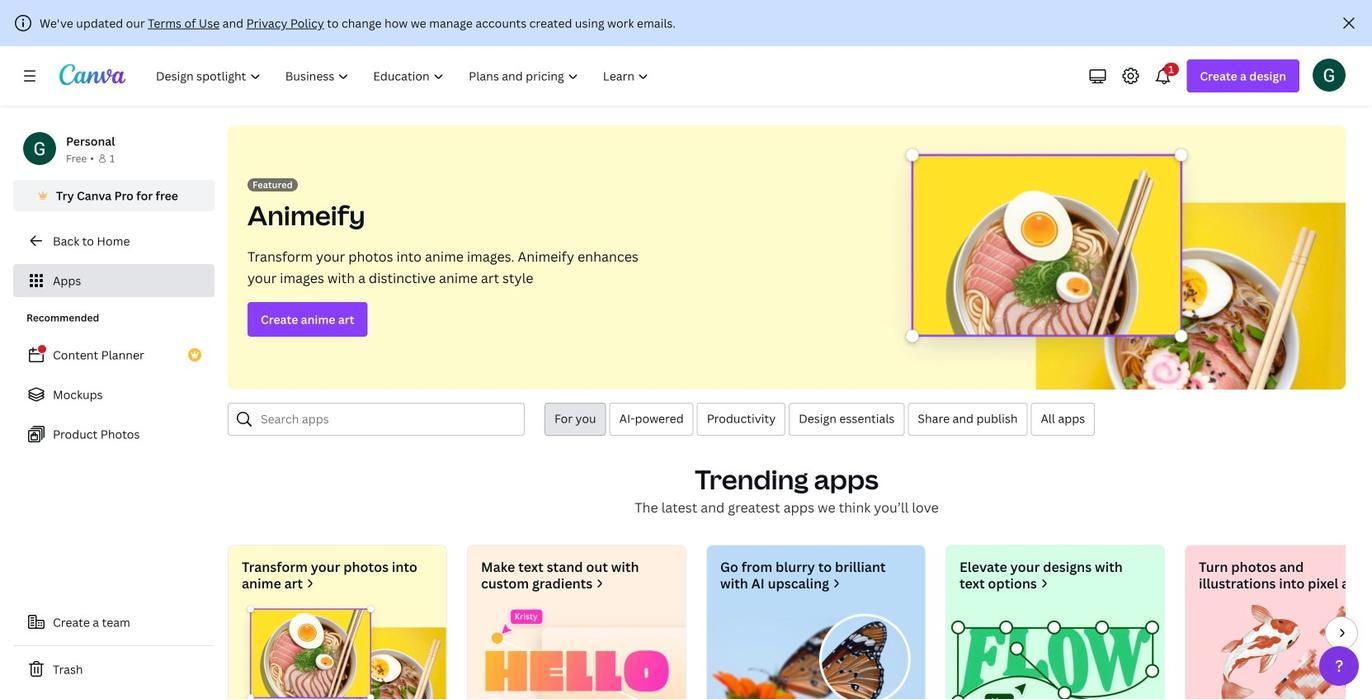 Task type: vqa. For each thing, say whether or not it's contained in the screenshot.
Reduce Reuse Recycle for A Sustainable Future Education Presentation In Green Blue illustrative style image at the bottom of page "Of"
no



Task type: describe. For each thing, give the bounding box(es) containing it.
typegradient image
[[468, 605, 686, 699]]

Input field to search for apps search field
[[261, 404, 514, 435]]

animeify image
[[229, 605, 447, 699]]

greg robinson image
[[1313, 58, 1346, 91]]

image upscaler image
[[707, 605, 925, 699]]

pixelify image
[[1186, 605, 1373, 699]]

top level navigation element
[[145, 59, 663, 92]]



Task type: locate. For each thing, give the bounding box(es) containing it.
list
[[13, 338, 215, 451]]

an image of a bowl of ramen with a bright yellow background that has been converted to an anime art style on top of the original image image
[[879, 125, 1346, 390]]

typecraft image
[[947, 605, 1165, 699]]



